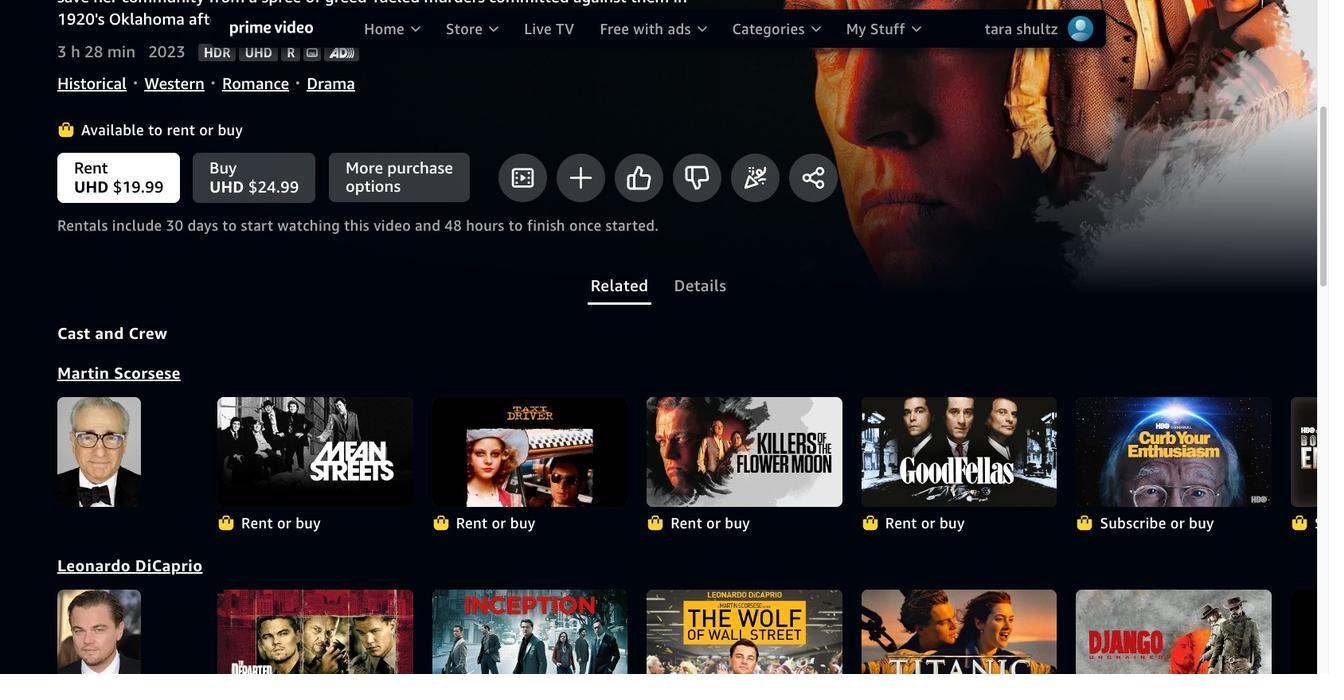 Task type: locate. For each thing, give the bounding box(es) containing it.
buy
[[210, 157, 237, 178]]

0 horizontal spatial uhd
[[74, 177, 109, 196]]

free
[[600, 20, 630, 38]]

1 horizontal spatial and
[[415, 216, 441, 235]]

48
[[445, 216, 462, 235]]

watch party image
[[743, 165, 769, 191]]

uhd for rent
[[74, 177, 109, 196]]

martin scorsese link
[[57, 364, 181, 382]]

uhd for buy
[[210, 177, 245, 196]]

once
[[570, 216, 602, 235]]

cast and crew
[[57, 324, 168, 342]]

to left finish
[[509, 216, 523, 235]]

include
[[112, 216, 162, 235]]

rent
[[74, 157, 108, 178], [241, 514, 273, 533], [456, 514, 488, 533], [671, 514, 703, 533], [886, 514, 918, 533]]

$24.99
[[249, 177, 300, 197]]

drama link
[[307, 74, 355, 94]]

min
[[107, 42, 136, 62]]

more purchase options
[[346, 158, 453, 197]]

and
[[415, 216, 441, 235], [95, 324, 124, 342]]

r
[[287, 45, 295, 60]]

leonardo
[[57, 557, 131, 575]]

trailer image
[[510, 165, 536, 191]]

runtime 3 h 28 min element
[[57, 42, 136, 62]]

1 · from the left
[[133, 73, 138, 90]]

1 horizontal spatial uhd
[[210, 177, 245, 196]]

subtitles image
[[306, 46, 319, 59]]

uhd up rentals
[[74, 177, 109, 196]]

store filled image
[[57, 121, 75, 139], [432, 515, 450, 532], [647, 515, 665, 532], [862, 515, 880, 532], [1292, 515, 1309, 532]]

related button
[[578, 267, 662, 305]]

free with ads link
[[588, 10, 720, 48]]

subscribe
[[1101, 514, 1167, 533]]

· down hdr
[[211, 73, 216, 90]]

audio description image
[[325, 44, 359, 61], [327, 46, 357, 59]]

3 h 28 min
[[57, 42, 136, 62]]

days
[[188, 216, 219, 235]]

0 vertical spatial and
[[415, 216, 441, 235]]

uhd up days
[[210, 177, 245, 196]]

watching
[[278, 216, 340, 235]]

crew
[[129, 324, 168, 342]]

to right days
[[223, 216, 237, 235]]

this
[[344, 216, 370, 235]]

0 horizontal spatial store filled image
[[218, 515, 235, 532]]

0 horizontal spatial ·
[[133, 73, 138, 90]]

store filled image
[[218, 515, 235, 532], [1077, 515, 1094, 532]]

1 vertical spatial and
[[95, 324, 124, 342]]

details
[[674, 275, 727, 296]]

western
[[144, 74, 205, 94]]

subscribe or buy
[[1101, 514, 1215, 533]]

subtitles image
[[304, 44, 321, 61]]

3 rent or buy from the left
[[671, 514, 751, 533]]

h
[[71, 42, 80, 62]]

western link
[[144, 74, 205, 94]]

my stuff link
[[834, 10, 935, 48]]

1 horizontal spatial ·
[[211, 73, 216, 90]]

uhd inside buy uhd $24.99
[[210, 177, 245, 196]]

1 horizontal spatial store filled image
[[1077, 515, 1094, 532]]

buy uhd $24.99
[[210, 157, 300, 197]]

to left rent
[[148, 121, 163, 139]]

0 horizontal spatial to
[[148, 121, 163, 139]]

· down min at the left of the page
[[133, 73, 138, 90]]

home
[[364, 20, 405, 38]]

1 store filled image from the left
[[218, 515, 235, 532]]

home link
[[352, 10, 434, 48]]

finish
[[527, 216, 566, 235]]

uhd inside rent uhd $19.99
[[74, 177, 109, 196]]

and right cast
[[95, 324, 124, 342]]

details button
[[662, 267, 740, 305]]

2 horizontal spatial ·
[[296, 73, 301, 90]]

4 rent or buy from the left
[[886, 514, 965, 533]]

R (Restricted) text field
[[281, 44, 301, 61]]

martin
[[57, 364, 110, 382]]

3
[[57, 42, 67, 62]]

share android image
[[801, 165, 827, 191]]

rent uhd $19.99
[[74, 157, 164, 197]]

·
[[133, 73, 138, 90], [211, 73, 216, 90], [296, 73, 301, 90]]

or
[[199, 121, 214, 139], [277, 514, 292, 533], [492, 514, 507, 533], [707, 514, 721, 533], [922, 514, 936, 533], [1171, 514, 1186, 533]]

and left 48
[[415, 216, 441, 235]]

store filled image for subscribe
[[1077, 515, 1094, 532]]

hdr-badge element
[[198, 44, 236, 61]]

uhd down prime video 'image'
[[245, 45, 273, 60]]

to
[[148, 121, 163, 139], [223, 216, 237, 235], [509, 216, 523, 235]]

store filled image for rent
[[218, 515, 235, 532]]

uhd
[[245, 45, 273, 60], [74, 177, 109, 196], [210, 177, 245, 196]]

· down r (restricted) text box
[[296, 73, 301, 90]]

buy
[[218, 121, 243, 139], [296, 514, 321, 533], [511, 514, 536, 533], [725, 514, 751, 533], [940, 514, 965, 533], [1190, 514, 1215, 533]]

2 store filled image from the left
[[1077, 515, 1094, 532]]

related
[[591, 275, 649, 296]]

rent or buy
[[241, 514, 321, 533], [456, 514, 536, 533], [671, 514, 751, 533], [886, 514, 965, 533]]

historical · western · romance · drama
[[57, 73, 355, 94]]



Task type: describe. For each thing, give the bounding box(es) containing it.
rentals
[[57, 216, 108, 235]]

historical
[[57, 74, 127, 94]]

live tv
[[525, 20, 575, 38]]

hdr
[[204, 45, 231, 60]]

cast
[[57, 324, 91, 342]]

with
[[634, 20, 664, 38]]

prime video image
[[230, 21, 313, 36]]

dicaprio
[[135, 557, 203, 575]]

$19.99
[[113, 177, 164, 197]]

romance link
[[222, 74, 289, 94]]

scorsese
[[114, 364, 181, 382]]

martin scorsese image
[[57, 397, 141, 507]]

tv
[[556, 20, 575, 38]]

0 horizontal spatial and
[[95, 324, 124, 342]]

2 rent or buy from the left
[[456, 514, 536, 533]]

stuff
[[871, 20, 906, 38]]

leonardo dicaprio image
[[57, 590, 141, 675]]

categories link
[[720, 10, 834, 48]]

2 horizontal spatial to
[[509, 216, 523, 235]]

leonardo dicaprio link
[[57, 557, 203, 575]]

start
[[241, 216, 274, 235]]

leonardo dicaprio
[[57, 557, 203, 575]]

rent
[[167, 121, 195, 139]]

3 · from the left
[[296, 73, 301, 90]]

ads
[[668, 20, 691, 38]]

2 · from the left
[[211, 73, 216, 90]]

2023
[[148, 42, 186, 62]]

rent inside rent uhd $19.99
[[74, 157, 108, 178]]

purchase
[[387, 158, 453, 179]]

available to rent or buy
[[81, 121, 243, 139]]

like image
[[615, 153, 664, 202]]

live
[[525, 20, 552, 38]]

add image
[[568, 165, 594, 191]]

live tv link
[[512, 10, 588, 48]]

not for me image
[[673, 153, 722, 202]]

my
[[847, 20, 867, 38]]

28
[[85, 42, 103, 62]]

store
[[446, 20, 483, 38]]

video
[[374, 216, 411, 235]]

my stuff
[[847, 20, 906, 38]]

options
[[346, 176, 401, 197]]

free with ads
[[600, 20, 691, 38]]

categories
[[733, 20, 805, 38]]

available
[[81, 121, 144, 139]]

2 horizontal spatial uhd
[[245, 45, 273, 60]]

1 horizontal spatial to
[[223, 216, 237, 235]]

started.
[[606, 216, 659, 235]]

historical link
[[57, 74, 127, 94]]

30
[[166, 216, 184, 235]]

drama
[[307, 74, 355, 94]]

su
[[1316, 514, 1330, 533]]

rentals include 30 days to start watching this video and 48 hours to finish once started.
[[57, 216, 659, 235]]

romance
[[222, 74, 289, 94]]

released 2023 element
[[148, 42, 186, 62]]

more
[[346, 158, 383, 179]]

1 rent or buy from the left
[[241, 514, 321, 533]]

store link
[[434, 10, 512, 48]]

uhd-badge element
[[239, 44, 278, 61]]

hours
[[466, 216, 505, 235]]

martin scorsese
[[57, 364, 181, 382]]



Task type: vqa. For each thing, say whether or not it's contained in the screenshot.
Reading Pillow, Removable Cover, Washable Cover, Cover Only
no



